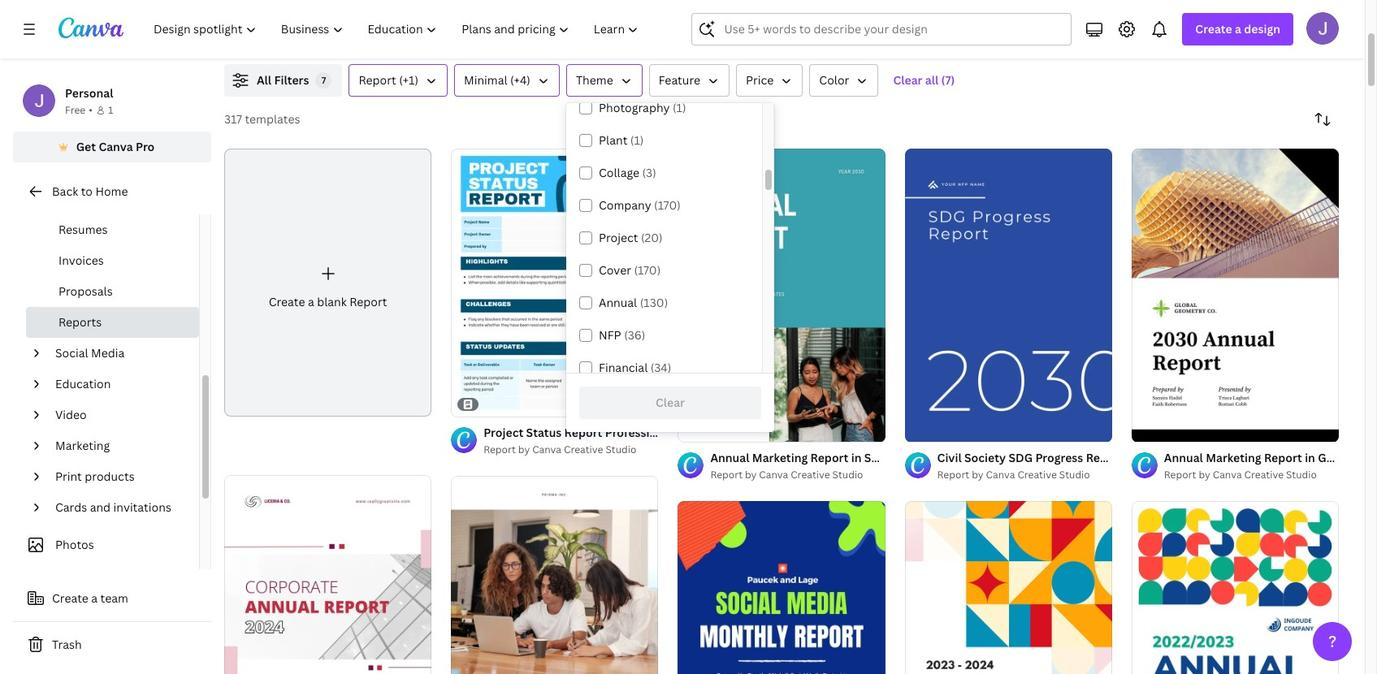 Task type: locate. For each thing, give the bounding box(es) containing it.
1 vertical spatial (1)
[[631, 133, 644, 148]]

create left blank
[[269, 294, 305, 310]]

marketing link
[[49, 431, 189, 462]]

0 horizontal spatial marketing
[[55, 438, 110, 454]]

0 vertical spatial clear
[[894, 72, 923, 88]]

annual inside annual marketing report in sky blue white clean style report by canva creative studio
[[711, 450, 750, 466]]

1 vertical spatial clear
[[656, 395, 685, 411]]

theme
[[576, 72, 614, 88]]

pro
[[136, 139, 155, 154]]

0 vertical spatial 1
[[108, 103, 113, 117]]

blue
[[887, 450, 912, 466]]

in inside annual marketing report in green blac report by canva creative studio
[[1306, 450, 1316, 466]]

create left design
[[1196, 21, 1233, 37]]

in left sky in the bottom right of the page
[[852, 450, 862, 466]]

annual inside annual marketing report in green blac report by canva creative studio
[[1165, 450, 1204, 466]]

canva inside annual marketing report in sky blue white clean style report by canva creative studio
[[760, 468, 789, 482]]

0 horizontal spatial 1
[[108, 103, 113, 117]]

cover (170)
[[599, 263, 661, 278]]

(20)
[[641, 230, 663, 246]]

(1)
[[673, 100, 686, 115], [631, 133, 644, 148]]

a left design
[[1236, 21, 1242, 37]]

proposals
[[59, 284, 113, 299]]

2 vertical spatial a
[[91, 591, 98, 606]]

marketing inside annual marketing report in green blac report by canva creative studio
[[1207, 450, 1262, 466]]

(170) right the cover on the left top of page
[[634, 263, 661, 278]]

sky
[[865, 450, 884, 466]]

create a team
[[52, 591, 128, 606]]

filters
[[274, 72, 309, 88]]

blue and orange playful social media monthly report image
[[678, 502, 886, 675]]

1 of 10
[[1144, 423, 1172, 435]]

•
[[89, 103, 93, 117]]

invoices link
[[26, 246, 199, 276]]

report (+1)
[[359, 72, 419, 88]]

create inside create a blank report element
[[269, 294, 305, 310]]

create
[[1196, 21, 1233, 37], [269, 294, 305, 310], [52, 591, 89, 606]]

0 horizontal spatial annual
[[599, 295, 638, 311]]

social media
[[55, 346, 125, 361]]

1 horizontal spatial report by canva creative studio
[[938, 468, 1091, 482]]

1 in from the left
[[852, 450, 862, 466]]

red and white simple corporate annual report image
[[224, 476, 432, 675]]

(3)
[[643, 165, 657, 180]]

annual marketing report in sky blue white clean style image
[[678, 149, 886, 442]]

(34)
[[651, 360, 672, 376]]

(+1)
[[399, 72, 419, 88]]

1 vertical spatial report by canva creative studio
[[938, 468, 1091, 482]]

1 vertical spatial 1
[[1144, 423, 1148, 435]]

report templates image
[[993, 0, 1340, 45], [1095, 0, 1238, 15]]

(+4)
[[511, 72, 531, 88]]

annual marketing report in sky blue white clean style report by canva creative studio
[[711, 450, 1013, 482]]

a inside dropdown button
[[1236, 21, 1242, 37]]

1 horizontal spatial clear
[[894, 72, 923, 88]]

photography (1)
[[599, 100, 686, 115]]

green
[[1319, 450, 1352, 466]]

1 right •
[[108, 103, 113, 117]]

price button
[[737, 64, 803, 97]]

clear for clear
[[656, 395, 685, 411]]

reports
[[59, 315, 102, 330]]

marketing for annual marketing report in sky blue white clean style
[[753, 450, 808, 466]]

Sort by button
[[1307, 103, 1340, 136]]

create inside the create a team button
[[52, 591, 89, 606]]

proposals link
[[26, 276, 199, 307]]

annual down the cover on the left top of page
[[599, 295, 638, 311]]

0 horizontal spatial (1)
[[631, 133, 644, 148]]

1 horizontal spatial create
[[269, 294, 305, 310]]

1 left of
[[1144, 423, 1148, 435]]

a inside button
[[91, 591, 98, 606]]

education link
[[49, 369, 189, 400]]

plant
[[599, 133, 628, 148]]

and
[[90, 500, 111, 515]]

7
[[322, 74, 326, 86]]

in left green
[[1306, 450, 1316, 466]]

create inside create a design dropdown button
[[1196, 21, 1233, 37]]

1 horizontal spatial annual
[[711, 450, 750, 466]]

collage
[[599, 165, 640, 180]]

7 filter options selected element
[[316, 72, 332, 89]]

2 horizontal spatial a
[[1236, 21, 1242, 37]]

1 for 1
[[108, 103, 113, 117]]

2 horizontal spatial marketing
[[1207, 450, 1262, 466]]

(1) down "feature"
[[673, 100, 686, 115]]

annual
[[599, 295, 638, 311], [711, 450, 750, 466], [1165, 450, 1204, 466]]

1 horizontal spatial 1
[[1144, 423, 1148, 435]]

(1) for photography (1)
[[673, 100, 686, 115]]

annual down 10 at the right bottom of the page
[[1165, 450, 1204, 466]]

0 horizontal spatial a
[[91, 591, 98, 606]]

1 for 1 of 10
[[1144, 423, 1148, 435]]

trash
[[52, 637, 82, 653]]

(170) for company (170)
[[654, 198, 681, 213]]

(1) for plant (1)
[[631, 133, 644, 148]]

create left team
[[52, 591, 89, 606]]

(170) up the (20)
[[654, 198, 681, 213]]

by inside annual marketing report in sky blue white clean style report by canva creative studio
[[745, 468, 757, 482]]

317 templates
[[224, 111, 300, 127]]

canva
[[99, 139, 133, 154], [533, 443, 562, 457], [760, 468, 789, 482], [987, 468, 1016, 482], [1214, 468, 1243, 482]]

0 horizontal spatial create
[[52, 591, 89, 606]]

financial
[[599, 360, 648, 376]]

in
[[852, 450, 862, 466], [1306, 450, 1316, 466]]

0 horizontal spatial in
[[852, 450, 862, 466]]

in for sky
[[852, 450, 862, 466]]

2 in from the left
[[1306, 450, 1316, 466]]

annual (130)
[[599, 295, 668, 311]]

a left blank
[[308, 294, 314, 310]]

0 vertical spatial (1)
[[673, 100, 686, 115]]

(170)
[[654, 198, 681, 213], [634, 263, 661, 278]]

2 horizontal spatial create
[[1196, 21, 1233, 37]]

report
[[359, 72, 397, 88], [350, 294, 387, 310], [484, 443, 516, 457], [811, 450, 849, 466], [1265, 450, 1303, 466], [711, 468, 743, 482], [938, 468, 970, 482], [1165, 468, 1197, 482]]

marketing
[[55, 438, 110, 454], [753, 450, 808, 466], [1207, 450, 1262, 466]]

2 horizontal spatial annual
[[1165, 450, 1204, 466]]

marketing inside annual marketing report in sky blue white clean style report by canva creative studio
[[753, 450, 808, 466]]

1 horizontal spatial (1)
[[673, 100, 686, 115]]

creative inside annual marketing report in sky blue white clean style report by canva creative studio
[[791, 468, 831, 482]]

a left team
[[91, 591, 98, 606]]

(1) right the plant
[[631, 133, 644, 148]]

1 horizontal spatial a
[[308, 294, 314, 310]]

1 vertical spatial (170)
[[634, 263, 661, 278]]

annual marketing report in sky blue white clean style link
[[711, 450, 1013, 467]]

creative
[[564, 443, 604, 457], [791, 468, 831, 482], [1018, 468, 1058, 482], [1245, 468, 1284, 482]]

annual marketing report in green blac report by canva creative studio
[[1165, 450, 1378, 482]]

report by canva creative studio
[[484, 443, 637, 457], [938, 468, 1091, 482]]

feature
[[659, 72, 701, 88]]

1 vertical spatial a
[[308, 294, 314, 310]]

social media link
[[49, 338, 189, 369]]

studio
[[606, 443, 637, 457], [833, 468, 864, 482], [1060, 468, 1091, 482], [1287, 468, 1318, 482]]

a
[[1236, 21, 1242, 37], [308, 294, 314, 310], [91, 591, 98, 606]]

0 horizontal spatial clear
[[656, 395, 685, 411]]

canva inside annual marketing report in green blac report by canva creative studio
[[1214, 468, 1243, 482]]

10
[[1162, 423, 1172, 435]]

marketing report in white beige clean style image
[[451, 477, 659, 675]]

trash link
[[13, 629, 211, 662]]

in inside annual marketing report in sky blue white clean style report by canva creative studio
[[852, 450, 862, 466]]

1 horizontal spatial marketing
[[753, 450, 808, 466]]

report by canva creative studio link for annual marketing report in sky blue white clean style image
[[711, 467, 886, 484]]

clear all (7)
[[894, 72, 955, 88]]

clear down "(34)"
[[656, 395, 685, 411]]

0 vertical spatial create
[[1196, 21, 1233, 37]]

print products link
[[49, 462, 189, 493]]

annual for annual (130)
[[599, 295, 638, 311]]

create a blank report
[[269, 294, 387, 310]]

317
[[224, 111, 242, 127]]

project
[[599, 230, 639, 246]]

annual down clear button
[[711, 450, 750, 466]]

2 vertical spatial create
[[52, 591, 89, 606]]

None search field
[[692, 13, 1073, 46]]

project (20)
[[599, 230, 663, 246]]

back to home
[[52, 184, 128, 199]]

studio inside annual marketing report in sky blue white clean style report by canva creative studio
[[833, 468, 864, 482]]

1 report templates image from the left
[[993, 0, 1340, 45]]

templates
[[245, 111, 300, 127]]

report by canva creative studio link
[[484, 442, 659, 459], [711, 467, 886, 484], [938, 467, 1113, 484], [1165, 467, 1340, 484]]

0 horizontal spatial report by canva creative studio
[[484, 443, 637, 457]]

1 horizontal spatial in
[[1306, 450, 1316, 466]]

minimal (+4) button
[[454, 64, 560, 97]]

all
[[257, 72, 272, 88]]

clear left all
[[894, 72, 923, 88]]

annual for annual marketing report in green blac report by canva creative studio
[[1165, 450, 1204, 466]]

0 vertical spatial a
[[1236, 21, 1242, 37]]

1 vertical spatial create
[[269, 294, 305, 310]]

get
[[76, 139, 96, 154]]

resumes link
[[26, 215, 199, 246]]

(7)
[[942, 72, 955, 88]]

0 vertical spatial (170)
[[654, 198, 681, 213]]

cards and invitations link
[[49, 493, 189, 524]]

back to home link
[[13, 176, 211, 208]]



Task type: vqa. For each thing, say whether or not it's contained in the screenshot.


Task type: describe. For each thing, give the bounding box(es) containing it.
back
[[52, 184, 78, 199]]

marketing inside 'link'
[[55, 438, 110, 454]]

financial (34)
[[599, 360, 672, 376]]

clean
[[950, 450, 981, 466]]

education
[[55, 376, 111, 392]]

video link
[[49, 400, 189, 431]]

price
[[746, 72, 774, 88]]

create a team button
[[13, 583, 211, 615]]

invoices
[[59, 253, 104, 268]]

team
[[100, 591, 128, 606]]

style
[[984, 450, 1013, 466]]

design
[[1245, 21, 1281, 37]]

by inside annual marketing report in green blac report by canva creative studio
[[1199, 468, 1211, 482]]

colorful modern annual report cover image
[[1132, 502, 1340, 675]]

project status report professional doc in dark blue light blue playful abstract style image
[[451, 149, 659, 417]]

color
[[820, 72, 850, 88]]

studio inside annual marketing report in green blac report by canva creative studio
[[1287, 468, 1318, 482]]

resumes
[[59, 222, 108, 237]]

invitations
[[113, 500, 171, 515]]

creative inside annual marketing report in green blac report by canva creative studio
[[1245, 468, 1284, 482]]

all
[[926, 72, 939, 88]]

color button
[[810, 64, 879, 97]]

report (+1) button
[[349, 64, 448, 97]]

clear button
[[580, 387, 762, 419]]

create for create a team
[[52, 591, 89, 606]]

minimal
[[464, 72, 508, 88]]

create for create a blank report
[[269, 294, 305, 310]]

red and orange colorful geometric annual report image
[[905, 502, 1113, 675]]

print products
[[55, 469, 135, 485]]

jacob simon image
[[1307, 12, 1340, 45]]

free •
[[65, 103, 93, 117]]

a for blank
[[308, 294, 314, 310]]

theme button
[[567, 64, 643, 97]]

(130)
[[640, 295, 668, 311]]

annual marketing report in green black simple style image
[[1132, 149, 1340, 442]]

company (170)
[[599, 198, 681, 213]]

collage (3)
[[599, 165, 657, 180]]

all filters
[[257, 72, 309, 88]]

cards
[[55, 500, 87, 515]]

0 vertical spatial report by canva creative studio
[[484, 443, 637, 457]]

(170) for cover (170)
[[634, 263, 661, 278]]

video
[[55, 407, 87, 423]]

products
[[85, 469, 135, 485]]

get canva pro
[[76, 139, 155, 154]]

annual for annual marketing report in sky blue white clean style report by canva creative studio
[[711, 450, 750, 466]]

photography
[[599, 100, 670, 115]]

print
[[55, 469, 82, 485]]

feature button
[[649, 64, 730, 97]]

create a blank report element
[[224, 149, 432, 417]]

a for team
[[91, 591, 98, 606]]

cards and invitations
[[55, 500, 171, 515]]

plant (1)
[[599, 133, 644, 148]]

media
[[91, 346, 125, 361]]

marketing for annual marketing report in green blac
[[1207, 450, 1262, 466]]

canva inside get canva pro button
[[99, 139, 133, 154]]

social
[[55, 346, 88, 361]]

annual marketing report in green blac link
[[1165, 450, 1378, 467]]

blank
[[317, 294, 347, 310]]

blac
[[1355, 450, 1378, 466]]

report inside button
[[359, 72, 397, 88]]

get canva pro button
[[13, 132, 211, 163]]

top level navigation element
[[143, 13, 653, 46]]

photos link
[[23, 530, 189, 561]]

clear all (7) button
[[886, 64, 964, 97]]

free
[[65, 103, 86, 117]]

create for create a design
[[1196, 21, 1233, 37]]

company
[[599, 198, 652, 213]]

photos
[[55, 537, 94, 553]]

clear for clear all (7)
[[894, 72, 923, 88]]

report by canva creative studio link for annual marketing report in green black simple style image
[[1165, 467, 1340, 484]]

minimal (+4)
[[464, 72, 531, 88]]

of
[[1150, 423, 1160, 435]]

home
[[95, 184, 128, 199]]

nfp (36)
[[599, 328, 646, 343]]

report by canva creative studio link for "civil society sdg progress report in blue white simple and minimal style" image
[[938, 467, 1113, 484]]

a for design
[[1236, 21, 1242, 37]]

nfp
[[599, 328, 622, 343]]

to
[[81, 184, 93, 199]]

in for green
[[1306, 450, 1316, 466]]

create a design button
[[1183, 13, 1294, 46]]

(36)
[[624, 328, 646, 343]]

civil society sdg progress report in blue white simple and minimal style image
[[905, 149, 1113, 442]]

white
[[915, 450, 947, 466]]

Search search field
[[725, 14, 1062, 45]]

1 of 10 link
[[1132, 149, 1340, 442]]

personal
[[65, 85, 113, 101]]

2 report templates image from the left
[[1095, 0, 1238, 15]]



